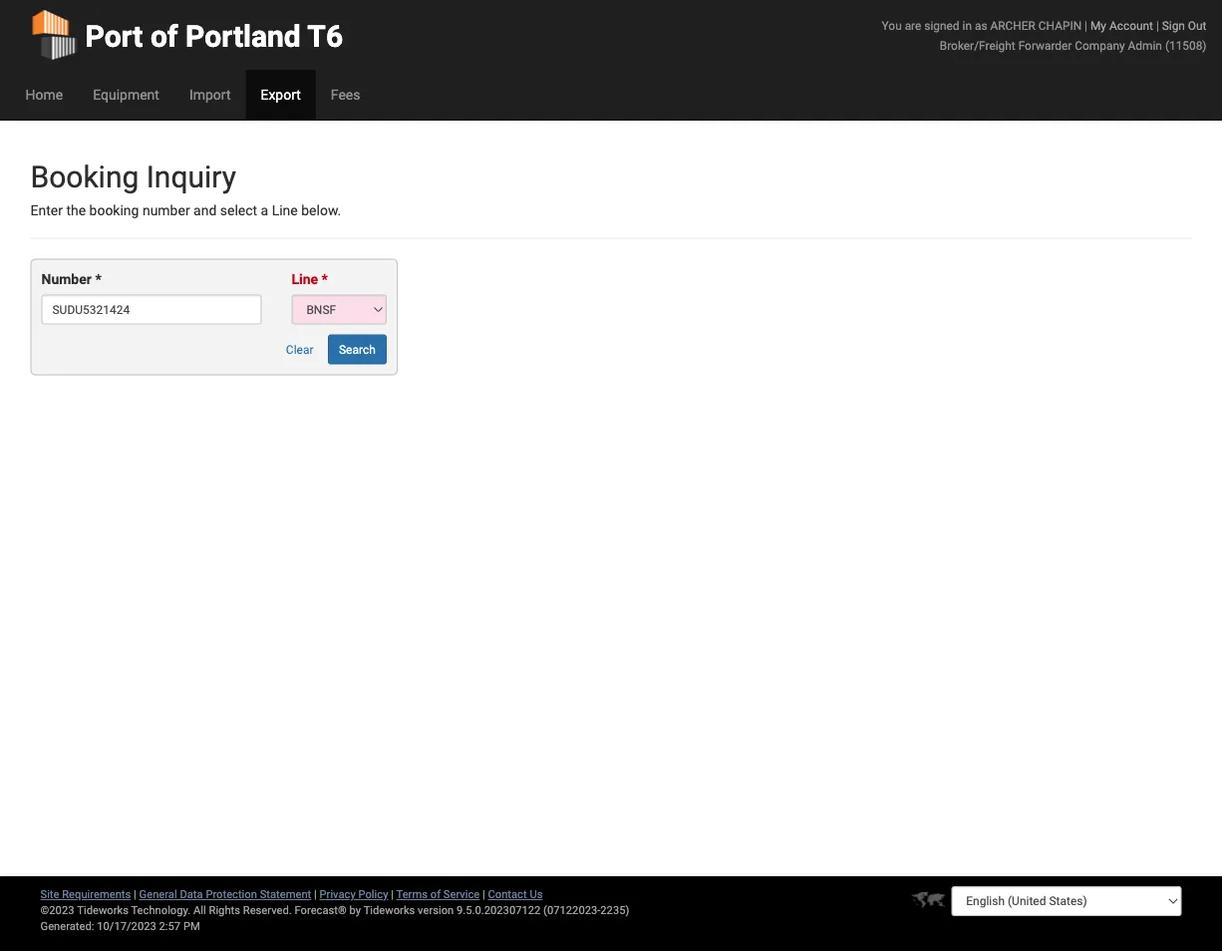 Task type: describe. For each thing, give the bounding box(es) containing it.
all
[[193, 904, 206, 917]]

sign out link
[[1163, 18, 1207, 32]]

tideworks
[[364, 904, 415, 917]]

Number * text field
[[41, 295, 262, 325]]

booking
[[89, 202, 139, 219]]

* for line *
[[322, 271, 328, 288]]

10/17/2023
[[97, 920, 156, 933]]

booking inquiry enter the booking number and select a line below.
[[30, 159, 341, 219]]

by
[[350, 904, 361, 917]]

you are signed in as archer chapin | my account | sign out broker/freight forwarder company admin (11508)
[[882, 18, 1207, 52]]

admin
[[1129, 38, 1163, 52]]

fees
[[331, 86, 361, 103]]

clear
[[286, 342, 314, 356]]

number *
[[41, 271, 101, 288]]

| left sign
[[1157, 18, 1160, 32]]

of inside the site requirements | general data protection statement | privacy policy | terms of service | contact us ©2023 tideworks technology. all rights reserved. forecast® by tideworks version 9.5.0.202307122 (07122023-2235) generated: 10/17/2023 2:57 pm
[[431, 888, 441, 901]]

t6
[[308, 18, 343, 54]]

| left my
[[1085, 18, 1088, 32]]

equipment button
[[78, 70, 174, 120]]

site
[[40, 888, 59, 901]]

my account link
[[1091, 18, 1154, 32]]

(11508)
[[1166, 38, 1207, 52]]

forwarder
[[1019, 38, 1073, 52]]

version
[[418, 904, 454, 917]]

line *
[[292, 271, 328, 288]]

and
[[194, 202, 217, 219]]

data
[[180, 888, 203, 901]]

the
[[66, 202, 86, 219]]

site requirements | general data protection statement | privacy policy | terms of service | contact us ©2023 tideworks technology. all rights reserved. forecast® by tideworks version 9.5.0.202307122 (07122023-2235) generated: 10/17/2023 2:57 pm
[[40, 888, 630, 933]]

contact
[[488, 888, 527, 901]]

reserved.
[[243, 904, 292, 917]]

2:57
[[159, 920, 181, 933]]

0 vertical spatial of
[[150, 18, 178, 54]]

enter
[[30, 202, 63, 219]]

inquiry
[[146, 159, 236, 194]]

search button
[[328, 335, 387, 364]]

fees button
[[316, 70, 376, 120]]

out
[[1189, 18, 1207, 32]]

in
[[963, 18, 972, 32]]

account
[[1110, 18, 1154, 32]]

sign
[[1163, 18, 1186, 32]]

privacy
[[320, 888, 356, 901]]

clear button
[[275, 335, 325, 364]]

forecast®
[[295, 904, 347, 917]]

pm
[[183, 920, 200, 933]]

9.5.0.202307122
[[457, 904, 541, 917]]

search
[[339, 342, 376, 356]]

| up "forecast®"
[[314, 888, 317, 901]]

protection
[[206, 888, 257, 901]]

portland
[[186, 18, 301, 54]]



Task type: locate. For each thing, give the bounding box(es) containing it.
my
[[1091, 18, 1107, 32]]

generated:
[[40, 920, 94, 933]]

1 horizontal spatial of
[[431, 888, 441, 901]]

export
[[261, 86, 301, 103]]

a
[[261, 202, 269, 219]]

privacy policy link
[[320, 888, 388, 901]]

service
[[444, 888, 480, 901]]

line inside booking inquiry enter the booking number and select a line below.
[[272, 202, 298, 219]]

line
[[272, 202, 298, 219], [292, 271, 318, 288]]

1 horizontal spatial *
[[322, 271, 328, 288]]

| up 'tideworks'
[[391, 888, 394, 901]]

2235)
[[601, 904, 630, 917]]

technology.
[[131, 904, 191, 917]]

port of portland t6 link
[[30, 0, 343, 70]]

home
[[25, 86, 63, 103]]

you
[[882, 18, 902, 32]]

as
[[975, 18, 988, 32]]

port of portland t6
[[85, 18, 343, 54]]

1 vertical spatial line
[[292, 271, 318, 288]]

booking
[[30, 159, 139, 194]]

archer
[[991, 18, 1036, 32]]

1 * from the left
[[95, 271, 101, 288]]

terms
[[396, 888, 428, 901]]

0 vertical spatial line
[[272, 202, 298, 219]]

* for number *
[[95, 271, 101, 288]]

2 * from the left
[[322, 271, 328, 288]]

rights
[[209, 904, 240, 917]]

1 vertical spatial of
[[431, 888, 441, 901]]

select
[[220, 202, 257, 219]]

number
[[143, 202, 190, 219]]

broker/freight
[[940, 38, 1016, 52]]

chapin
[[1039, 18, 1082, 32]]

number
[[41, 271, 92, 288]]

contact us link
[[488, 888, 543, 901]]

of right port
[[150, 18, 178, 54]]

line up "clear" button on the top left of the page
[[292, 271, 318, 288]]

export button
[[246, 70, 316, 120]]

* down below.
[[322, 271, 328, 288]]

* right the number
[[95, 271, 101, 288]]

signed
[[925, 18, 960, 32]]

import button
[[174, 70, 246, 120]]

us
[[530, 888, 543, 901]]

general data protection statement link
[[139, 888, 311, 901]]

of
[[150, 18, 178, 54], [431, 888, 441, 901]]

terms of service link
[[396, 888, 480, 901]]

0 horizontal spatial *
[[95, 271, 101, 288]]

import
[[189, 86, 231, 103]]

requirements
[[62, 888, 131, 901]]

site requirements link
[[40, 888, 131, 901]]

statement
[[260, 888, 311, 901]]

policy
[[359, 888, 388, 901]]

(07122023-
[[544, 904, 601, 917]]

equipment
[[93, 86, 159, 103]]

below.
[[301, 202, 341, 219]]

home button
[[10, 70, 78, 120]]

*
[[95, 271, 101, 288], [322, 271, 328, 288]]

| up 9.5.0.202307122
[[483, 888, 485, 901]]

©2023 tideworks
[[40, 904, 129, 917]]

port
[[85, 18, 143, 54]]

0 horizontal spatial of
[[150, 18, 178, 54]]

are
[[905, 18, 922, 32]]

line right a
[[272, 202, 298, 219]]

|
[[1085, 18, 1088, 32], [1157, 18, 1160, 32], [134, 888, 136, 901], [314, 888, 317, 901], [391, 888, 394, 901], [483, 888, 485, 901]]

of up 'version'
[[431, 888, 441, 901]]

| left general
[[134, 888, 136, 901]]

company
[[1075, 38, 1126, 52]]

general
[[139, 888, 177, 901]]



Task type: vqa. For each thing, say whether or not it's contained in the screenshot.
the leftmost schedule
no



